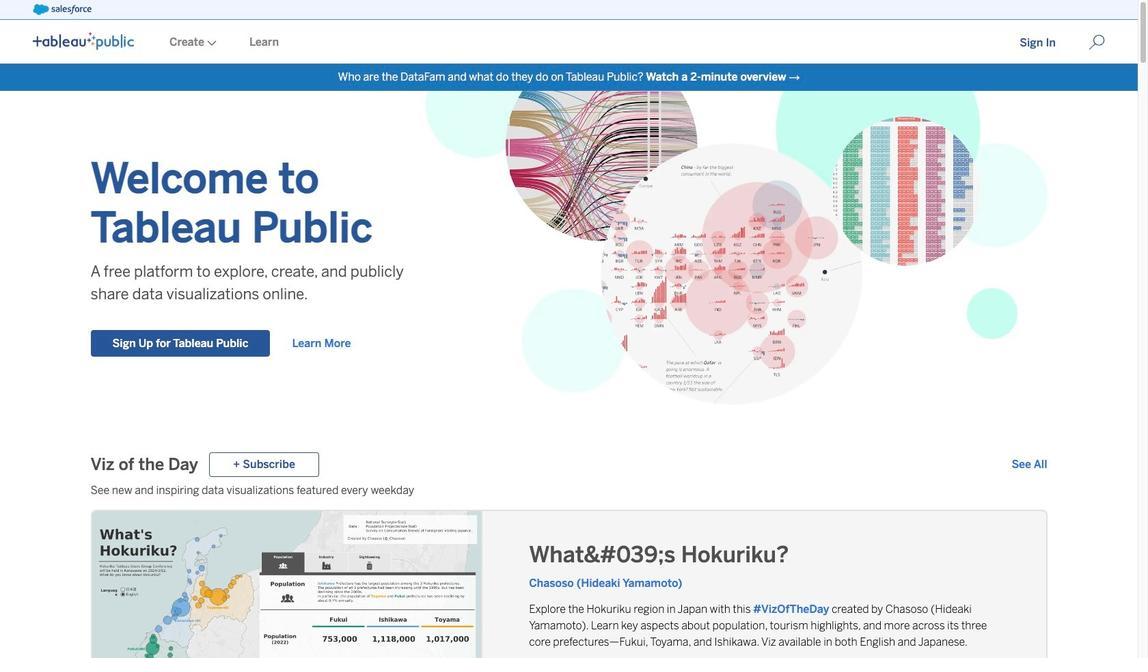 Task type: vqa. For each thing, say whether or not it's contained in the screenshot.
Stripes
no



Task type: locate. For each thing, give the bounding box(es) containing it.
tableau public viz of the day image
[[92, 511, 483, 658]]

salesforce logo image
[[33, 4, 91, 15]]

logo image
[[33, 32, 134, 50]]

see all viz of the day element
[[1012, 457, 1048, 473]]



Task type: describe. For each thing, give the bounding box(es) containing it.
see new and inspiring data visualizations featured every weekday element
[[91, 483, 1048, 499]]

create image
[[204, 40, 217, 46]]

viz of the day heading
[[91, 454, 198, 476]]

go to search image
[[1073, 34, 1122, 51]]



